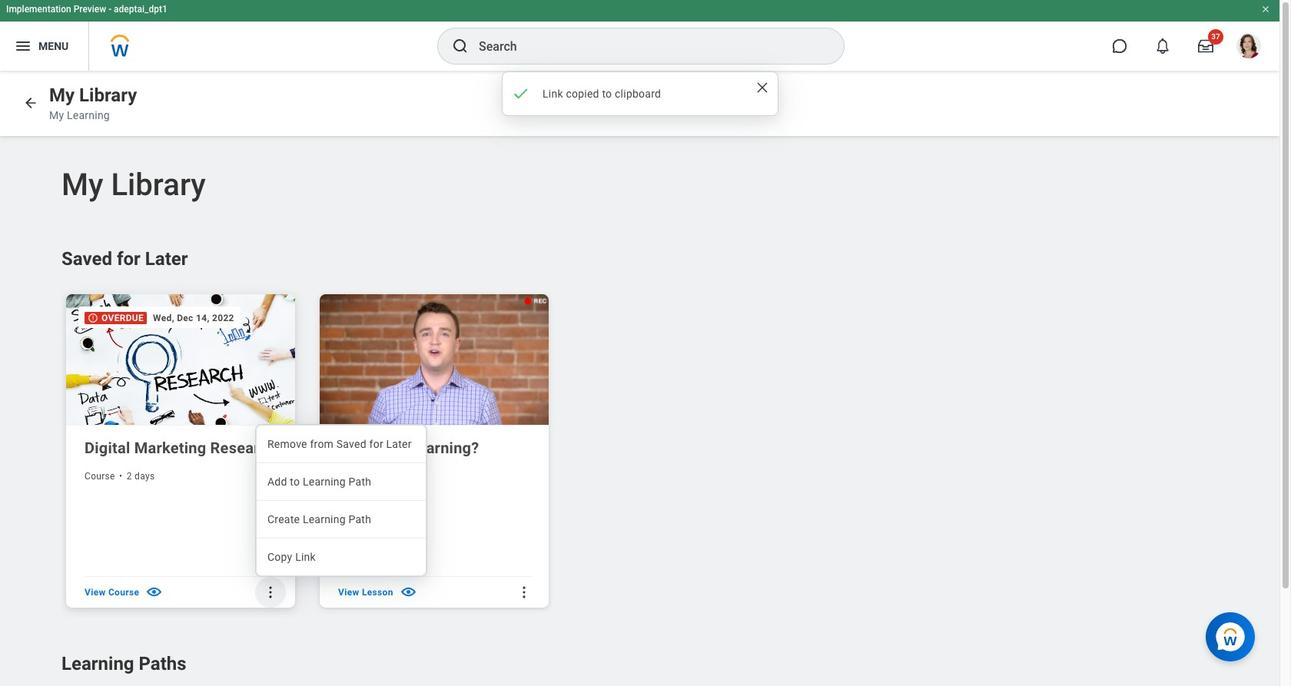 Task type: describe. For each thing, give the bounding box(es) containing it.
implementation preview -   adeptai_dpt1
[[6, 4, 168, 15]]

saved for later
[[62, 248, 188, 270]]

x image
[[755, 80, 771, 95]]

learning inside 'add to learning path' button
[[303, 476, 346, 488]]

clipboard
[[615, 88, 661, 100]]

remove
[[268, 438, 307, 451]]

dec
[[177, 313, 194, 324]]

justify image
[[14, 37, 32, 55]]

my for my library my learning
[[49, 85, 75, 106]]

overdue
[[102, 313, 144, 324]]

why
[[338, 439, 369, 457]]

learning paths
[[62, 654, 187, 675]]

to inside dialog
[[602, 88, 612, 100]]

wed, dec 14, 2022
[[153, 313, 234, 324]]

37 button
[[1190, 29, 1224, 63]]

0 vertical spatial lesson
[[338, 471, 370, 482]]

-
[[109, 4, 112, 15]]

menu banner
[[0, 0, 1280, 71]]

0 vertical spatial course
[[85, 471, 115, 482]]

view for why peer learning?
[[338, 587, 360, 598]]

0 vertical spatial for
[[117, 248, 141, 270]]

implementation
[[6, 4, 71, 15]]

learning?
[[409, 439, 479, 457]]

search image
[[451, 37, 470, 55]]

create
[[268, 514, 300, 526]]

2022
[[212, 313, 234, 324]]

visible image
[[400, 584, 417, 602]]

my library my learning
[[49, 85, 137, 122]]

view for digital marketing research
[[85, 587, 106, 598]]

2 days
[[127, 471, 155, 482]]

view course
[[85, 587, 139, 598]]

arrow left image
[[23, 95, 38, 111]]

research
[[210, 439, 277, 457]]

preview
[[74, 4, 106, 15]]

minutes
[[389, 471, 424, 482]]

add to learning path button
[[257, 464, 426, 501]]

0 horizontal spatial saved
[[62, 248, 112, 270]]

add
[[268, 476, 287, 488]]

2 for peer
[[381, 471, 386, 482]]

link inside copy link button
[[295, 551, 316, 564]]

link inside link copied to clipboard dialog
[[543, 88, 563, 100]]

list containing digital marketing research
[[62, 290, 568, 612]]

digital marketing research link
[[85, 437, 280, 459]]

remove from saved for later button
[[257, 426, 426, 463]]

my library
[[62, 167, 206, 203]]

learning inside my library my learning
[[67, 109, 110, 122]]

menu
[[38, 40, 69, 52]]

check image
[[512, 85, 531, 103]]

marketing
[[134, 439, 206, 457]]

adeptai_dpt1
[[114, 4, 168, 15]]

digital marketing research
[[85, 439, 277, 457]]

1 vertical spatial my
[[49, 109, 64, 122]]



Task type: vqa. For each thing, say whether or not it's contained in the screenshot.
1st Manage from the top
no



Task type: locate. For each thing, give the bounding box(es) containing it.
0 horizontal spatial later
[[145, 248, 188, 270]]

0 horizontal spatial 2
[[127, 471, 132, 482]]

2 2 from the left
[[381, 471, 386, 482]]

why peer learning?
[[338, 439, 479, 457]]

later
[[145, 248, 188, 270], [386, 438, 412, 451]]

paths
[[139, 654, 187, 675]]

related actions vertical image
[[517, 585, 532, 600]]

saved
[[62, 248, 112, 270], [337, 438, 367, 451]]

remove from saved for later
[[268, 438, 412, 451]]

exclamation circle image
[[88, 313, 98, 324]]

profile logan mcneil image
[[1237, 34, 1262, 62]]

library for my library my learning
[[79, 85, 137, 106]]

course down digital
[[85, 471, 115, 482]]

later up 2 minutes
[[386, 438, 412, 451]]

0 vertical spatial link
[[543, 88, 563, 100]]

0 vertical spatial path
[[349, 476, 372, 488]]

2 path from the top
[[349, 514, 372, 526]]

for
[[117, 248, 141, 270], [370, 438, 384, 451]]

course
[[85, 471, 115, 482], [108, 587, 139, 598]]

1 vertical spatial course
[[108, 587, 139, 598]]

2 left days
[[127, 471, 132, 482]]

learning down from
[[303, 476, 346, 488]]

1 view from the left
[[85, 587, 106, 598]]

saved up exclamation circle 'icon'
[[62, 248, 112, 270]]

1 vertical spatial lesson
[[362, 587, 393, 598]]

later inside button
[[386, 438, 412, 451]]

1 vertical spatial later
[[386, 438, 412, 451]]

0 horizontal spatial to
[[290, 476, 300, 488]]

1 vertical spatial for
[[370, 438, 384, 451]]

0 vertical spatial later
[[145, 248, 188, 270]]

inbox large image
[[1199, 38, 1214, 54]]

saved inside button
[[337, 438, 367, 451]]

copy link
[[268, 551, 316, 564]]

0 horizontal spatial view
[[85, 587, 106, 598]]

why peer learning? link
[[338, 437, 534, 459]]

my
[[49, 85, 75, 106], [49, 109, 64, 122], [62, 167, 103, 203]]

lesson left visible icon
[[362, 587, 393, 598]]

1 vertical spatial link
[[295, 551, 316, 564]]

add to learning path
[[268, 476, 372, 488]]

path down why
[[349, 476, 372, 488]]

to
[[602, 88, 612, 100], [290, 476, 300, 488]]

copied
[[566, 88, 600, 100]]

1 horizontal spatial 2
[[381, 471, 386, 482]]

learning
[[67, 109, 110, 122], [303, 476, 346, 488], [303, 514, 346, 526], [62, 654, 134, 675]]

menu button
[[0, 22, 89, 71]]

notifications large image
[[1156, 38, 1171, 54]]

copy
[[268, 551, 293, 564]]

1 horizontal spatial saved
[[337, 438, 367, 451]]

2 for marketing
[[127, 471, 132, 482]]

saved right from
[[337, 438, 367, 451]]

for right why
[[370, 438, 384, 451]]

2
[[127, 471, 132, 482], [381, 471, 386, 482]]

1 vertical spatial path
[[349, 514, 372, 526]]

create learning path
[[268, 514, 372, 526]]

learning down add to learning path
[[303, 514, 346, 526]]

why peer learning? image
[[320, 295, 552, 426]]

list containing remove from saved for later
[[257, 426, 426, 576]]

1 horizontal spatial link
[[543, 88, 563, 100]]

1 vertical spatial saved
[[337, 438, 367, 451]]

library
[[79, 85, 137, 106], [111, 167, 206, 203]]

1 horizontal spatial later
[[386, 438, 412, 451]]

for inside button
[[370, 438, 384, 451]]

library inside my library my learning
[[79, 85, 137, 106]]

0 vertical spatial saved
[[62, 248, 112, 270]]

0 vertical spatial my
[[49, 85, 75, 106]]

library for my library
[[111, 167, 206, 203]]

close environment banner image
[[1262, 5, 1271, 14]]

1 horizontal spatial to
[[602, 88, 612, 100]]

link left the "copied"
[[543, 88, 563, 100]]

to right the "copied"
[[602, 88, 612, 100]]

link copied to clipboard
[[543, 88, 661, 100]]

2 view from the left
[[338, 587, 360, 598]]

1 2 from the left
[[127, 471, 132, 482]]

2 left minutes
[[381, 471, 386, 482]]

learning left the paths
[[62, 654, 134, 675]]

my for my library
[[62, 167, 103, 203]]

lesson
[[338, 471, 370, 482], [362, 587, 393, 598]]

lesson down why
[[338, 471, 370, 482]]

1 path from the top
[[349, 476, 372, 488]]

visible image
[[146, 584, 163, 602]]

later up wed,
[[145, 248, 188, 270]]

view
[[85, 587, 106, 598], [338, 587, 360, 598]]

14,
[[196, 313, 210, 324]]

view down copy link button
[[338, 587, 360, 598]]

1 vertical spatial to
[[290, 476, 300, 488]]

days
[[135, 471, 155, 482]]

for up overdue
[[117, 248, 141, 270]]

learning right arrow left icon on the left of page
[[67, 109, 110, 122]]

link right copy
[[295, 551, 316, 564]]

wed,
[[153, 313, 174, 324]]

create learning path button
[[257, 501, 426, 538]]

Search Workday  search field
[[479, 29, 813, 63]]

to right add
[[290, 476, 300, 488]]

1 horizontal spatial view
[[338, 587, 360, 598]]

path up copy link button
[[349, 514, 372, 526]]

list
[[62, 290, 568, 612], [257, 426, 426, 576]]

digital
[[85, 439, 130, 457]]

1 horizontal spatial for
[[370, 438, 384, 451]]

digital marketing research image
[[66, 295, 298, 426]]

0 vertical spatial to
[[602, 88, 612, 100]]

copy link button
[[257, 539, 426, 576]]

0 horizontal spatial link
[[295, 551, 316, 564]]

link copied to clipboard dialog
[[502, 72, 779, 116]]

view lesson
[[338, 587, 393, 598]]

to inside button
[[290, 476, 300, 488]]

learning inside create learning path button
[[303, 514, 346, 526]]

peer
[[373, 439, 405, 457]]

link
[[543, 88, 563, 100], [295, 551, 316, 564]]

related actions vertical image
[[263, 585, 278, 600]]

view left visible image at the bottom left of page
[[85, 587, 106, 598]]

0 horizontal spatial for
[[117, 248, 141, 270]]

path
[[349, 476, 372, 488], [349, 514, 372, 526]]

1 vertical spatial library
[[111, 167, 206, 203]]

2 minutes
[[381, 471, 424, 482]]

2 vertical spatial my
[[62, 167, 103, 203]]

from
[[310, 438, 334, 451]]

0 vertical spatial library
[[79, 85, 137, 106]]

course left visible image at the bottom left of page
[[108, 587, 139, 598]]

37
[[1212, 32, 1221, 41]]



